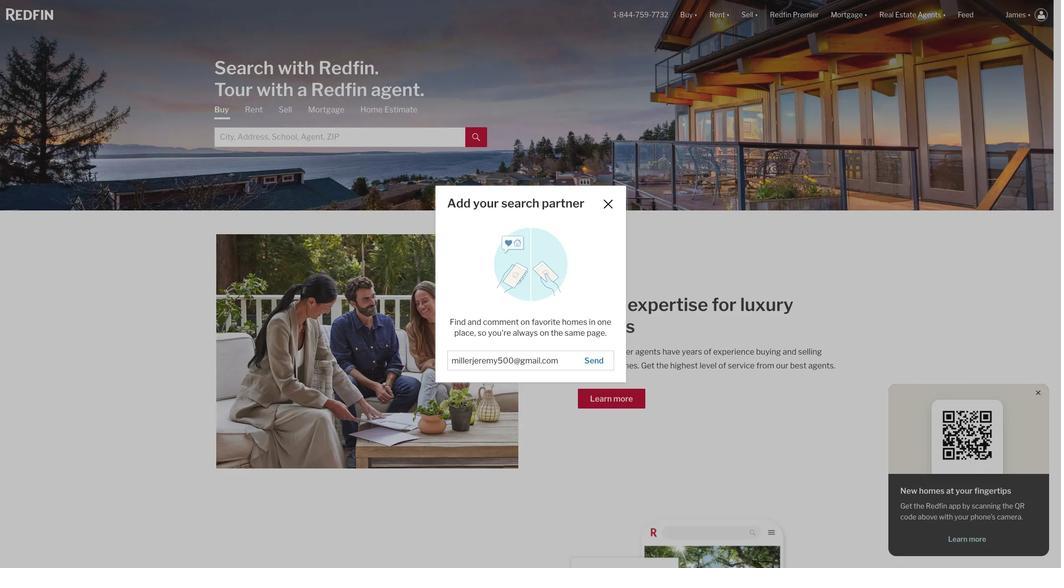 Task type: describe. For each thing, give the bounding box(es) containing it.
homes inside find and comment on favorite homes in one place, so you're always on the same page.
[[562, 318, 587, 327]]

app install qr code image
[[939, 408, 995, 464]]

mobile phone with qr code. image
[[543, 517, 830, 569]]

add your search partner element
[[447, 196, 590, 211]]

our
[[776, 362, 788, 371]]

redfin inside search with redfin. tour with a redfin agent.
[[311, 79, 367, 100]]

with inside get the redfin app by scanning the qr code above with your phone's camera.
[[939, 513, 953, 522]]

search
[[501, 196, 539, 211]]

redfin.
[[319, 57, 379, 79]]

learn more link
[[900, 535, 1034, 545]]

redfin inside get the redfin app by scanning the qr code above with your phone's camera.
[[926, 502, 947, 511]]

luxury
[[740, 294, 793, 316]]

homes inside local expertise for luxury homes
[[578, 316, 635, 338]]

buying
[[756, 348, 781, 357]]

scanning
[[972, 502, 1001, 511]]

code
[[900, 513, 916, 522]]

end
[[597, 362, 611, 371]]

find and comment on favorite homes in one place, so you're always on the same page.
[[450, 318, 611, 338]]

selling
[[798, 348, 822, 357]]

and inside find and comment on favorite homes in one place, so you're always on the same page.
[[468, 318, 481, 327]]

1 vertical spatial learn
[[948, 536, 967, 544]]

by
[[962, 502, 970, 511]]

search
[[214, 57, 274, 79]]

submit search image
[[472, 134, 480, 141]]

get inside get the redfin app by scanning the qr code above with your phone's camera.
[[900, 502, 912, 511]]

years
[[682, 348, 702, 357]]

tour
[[214, 79, 253, 100]]

so
[[478, 329, 486, 338]]

a woman showing a document for a backyard consultation. image
[[216, 235, 518, 469]]

759-
[[635, 11, 651, 19]]

learn more inside learn more link
[[948, 536, 986, 544]]

from
[[756, 362, 774, 371]]

tab list containing buy
[[214, 104, 487, 147]]

7732
[[651, 11, 668, 19]]

redfin premier
[[770, 11, 819, 19]]

Enter partner's email email field
[[452, 357, 574, 366]]

0 vertical spatial of
[[704, 348, 711, 357]]

your inside get the redfin app by scanning the qr code above with your phone's camera.
[[954, 513, 969, 522]]

at
[[946, 487, 954, 497]]

mortgage link
[[308, 104, 345, 115]]

new homes at your fingertips
[[900, 487, 1011, 497]]

feed
[[958, 11, 974, 19]]

fingertips
[[974, 487, 1011, 497]]

0 horizontal spatial on
[[520, 318, 530, 327]]

phone's
[[970, 513, 996, 522]]

new
[[900, 487, 917, 497]]

the up camera.
[[1002, 502, 1013, 511]]

one
[[597, 318, 611, 327]]

estimate
[[384, 105, 418, 114]]

home estimate
[[360, 105, 418, 114]]

redfin premier button
[[764, 0, 825, 30]]

home
[[360, 105, 383, 114]]

mortgage
[[308, 105, 345, 114]]

homes.
[[612, 362, 639, 371]]

844-
[[619, 11, 635, 19]]

your inside dialog
[[473, 196, 499, 211]]

rent link
[[245, 104, 263, 115]]

send
[[584, 357, 604, 366]]



Task type: vqa. For each thing, say whether or not it's contained in the screenshot.
pm associated with 7:30 pm
no



Task type: locate. For each thing, give the bounding box(es) containing it.
add your search partner dialog
[[435, 186, 626, 383]]

buy
[[214, 105, 229, 114]]

the inside redfin premier agents have years of experience buying and selling high-end homes. get the highest level of service from our best agents.
[[656, 362, 669, 371]]

premier for redfin premier agents have years of experience buying and selling high-end homes. get the highest level of service from our best agents.
[[604, 348, 634, 357]]

learn more
[[590, 395, 633, 404], [948, 536, 986, 544]]

local
[[578, 294, 624, 316]]

premier
[[793, 11, 819, 19], [604, 348, 634, 357]]

find
[[450, 318, 466, 327]]

of right 'level'
[[718, 362, 726, 371]]

above
[[918, 513, 938, 522]]

the down favorite
[[551, 329, 563, 338]]

1 horizontal spatial on
[[540, 329, 549, 338]]

1 horizontal spatial premier
[[793, 11, 819, 19]]

more down phone's
[[969, 536, 986, 544]]

0 horizontal spatial of
[[704, 348, 711, 357]]

more down the homes.
[[613, 395, 633, 404]]

place,
[[454, 329, 476, 338]]

1-844-759-7732
[[613, 11, 668, 19]]

a
[[297, 79, 307, 100]]

1 vertical spatial your
[[956, 487, 973, 497]]

you're
[[488, 329, 511, 338]]

your right add
[[473, 196, 499, 211]]

of up 'level'
[[704, 348, 711, 357]]

0 horizontal spatial premier
[[604, 348, 634, 357]]

homes
[[578, 316, 635, 338], [562, 318, 587, 327], [919, 487, 945, 497]]

add
[[447, 196, 471, 211]]

experience
[[713, 348, 754, 357]]

0 vertical spatial premier
[[793, 11, 819, 19]]

1 vertical spatial learn more
[[948, 536, 986, 544]]

with
[[278, 57, 315, 79], [257, 79, 294, 100], [939, 513, 953, 522]]

redfin inside redfin premier agents have years of experience buying and selling high-end homes. get the highest level of service from our best agents.
[[578, 348, 602, 357]]

agent.
[[371, 79, 424, 100]]

0 vertical spatial more
[[613, 395, 633, 404]]

0 horizontal spatial learn
[[590, 395, 612, 404]]

level
[[700, 362, 717, 371]]

learn more button
[[578, 390, 645, 409]]

and
[[468, 318, 481, 327], [783, 348, 796, 357]]

0 vertical spatial learn more
[[590, 395, 633, 404]]

1 vertical spatial and
[[783, 348, 796, 357]]

tab list
[[214, 104, 487, 147]]

1 horizontal spatial get
[[900, 502, 912, 511]]

service
[[728, 362, 755, 371]]

1 vertical spatial premier
[[604, 348, 634, 357]]

highest
[[670, 362, 698, 371]]

1 horizontal spatial more
[[969, 536, 986, 544]]

0 vertical spatial your
[[473, 196, 499, 211]]

in
[[589, 318, 596, 327]]

your down by
[[954, 513, 969, 522]]

1 vertical spatial of
[[718, 362, 726, 371]]

add your search partner
[[447, 196, 584, 211]]

on down favorite
[[540, 329, 549, 338]]

0 horizontal spatial get
[[641, 362, 654, 371]]

premier inside redfin premier button
[[793, 11, 819, 19]]

get up code
[[900, 502, 912, 511]]

1 vertical spatial more
[[969, 536, 986, 544]]

and up so
[[468, 318, 481, 327]]

1 horizontal spatial learn
[[948, 536, 967, 544]]

camera.
[[997, 513, 1023, 522]]

comment
[[483, 318, 519, 327]]

rent
[[245, 105, 263, 114]]

send button
[[574, 351, 614, 371]]

for
[[712, 294, 737, 316]]

1 vertical spatial get
[[900, 502, 912, 511]]

more inside button
[[613, 395, 633, 404]]

buy link
[[214, 104, 229, 119]]

learn down end
[[590, 395, 612, 404]]

0 horizontal spatial learn more
[[590, 395, 633, 404]]

1 horizontal spatial of
[[718, 362, 726, 371]]

the inside find and comment on favorite homes in one place, so you're always on the same page.
[[551, 329, 563, 338]]

the
[[551, 329, 563, 338], [656, 362, 669, 371], [914, 502, 924, 511], [1002, 502, 1013, 511]]

favorite
[[532, 318, 560, 327]]

learn more down end
[[590, 395, 633, 404]]

0 vertical spatial on
[[520, 318, 530, 327]]

1 horizontal spatial learn more
[[948, 536, 986, 544]]

redfin premier agents have years of experience buying and selling high-end homes. get the highest level of service from our best agents.
[[578, 348, 835, 371]]

learn inside button
[[590, 395, 612, 404]]

on
[[520, 318, 530, 327], [540, 329, 549, 338]]

2 vertical spatial your
[[954, 513, 969, 522]]

redfin
[[770, 11, 791, 19], [311, 79, 367, 100], [578, 348, 602, 357], [926, 502, 947, 511]]

the down have
[[656, 362, 669, 371]]

1 horizontal spatial and
[[783, 348, 796, 357]]

redfin inside button
[[770, 11, 791, 19]]

0 vertical spatial get
[[641, 362, 654, 371]]

more
[[613, 395, 633, 404], [969, 536, 986, 544]]

sell link
[[279, 104, 292, 115]]

same
[[565, 329, 585, 338]]

1-
[[613, 11, 619, 19]]

0 horizontal spatial more
[[613, 395, 633, 404]]

agents.
[[808, 362, 835, 371]]

sell
[[279, 105, 292, 114]]

premier for redfin premier
[[793, 11, 819, 19]]

learn down get the redfin app by scanning the qr code above with your phone's camera.
[[948, 536, 967, 544]]

on up always
[[520, 318, 530, 327]]

app
[[949, 502, 961, 511]]

feed button
[[952, 0, 1000, 30]]

search with redfin. tour with a redfin agent.
[[214, 57, 424, 100]]

best
[[790, 362, 807, 371]]

always
[[513, 329, 538, 338]]

learn more inside the learn more button
[[590, 395, 633, 404]]

learn
[[590, 395, 612, 404], [948, 536, 967, 544]]

high-
[[578, 362, 597, 371]]

partner
[[542, 196, 584, 211]]

0 vertical spatial learn
[[590, 395, 612, 404]]

City, Address, School, Agent, ZIP search field
[[214, 127, 465, 147]]

1-844-759-7732 link
[[613, 11, 668, 19]]

learn more down phone's
[[948, 536, 986, 544]]

have
[[662, 348, 680, 357]]

your
[[473, 196, 499, 211], [956, 487, 973, 497], [954, 513, 969, 522]]

get down "agents" at bottom
[[641, 362, 654, 371]]

get
[[641, 362, 654, 371], [900, 502, 912, 511]]

1 vertical spatial on
[[540, 329, 549, 338]]

get inside redfin premier agents have years of experience buying and selling high-end homes. get the highest level of service from our best agents.
[[641, 362, 654, 371]]

the up above at the bottom of page
[[914, 502, 924, 511]]

home estimate link
[[360, 104, 418, 115]]

0 vertical spatial and
[[468, 318, 481, 327]]

agents
[[635, 348, 661, 357]]

get the redfin app by scanning the qr code above with your phone's camera.
[[900, 502, 1025, 522]]

and up our
[[783, 348, 796, 357]]

of
[[704, 348, 711, 357], [718, 362, 726, 371]]

qr
[[1015, 502, 1025, 511]]

and inside redfin premier agents have years of experience buying and selling high-end homes. get the highest level of service from our best agents.
[[783, 348, 796, 357]]

expertise
[[627, 294, 708, 316]]

local expertise for luxury homes
[[578, 294, 793, 338]]

your right "at"
[[956, 487, 973, 497]]

0 horizontal spatial and
[[468, 318, 481, 327]]

premier inside redfin premier agents have years of experience buying and selling high-end homes. get the highest level of service from our best agents.
[[604, 348, 634, 357]]

page.
[[587, 329, 607, 338]]



